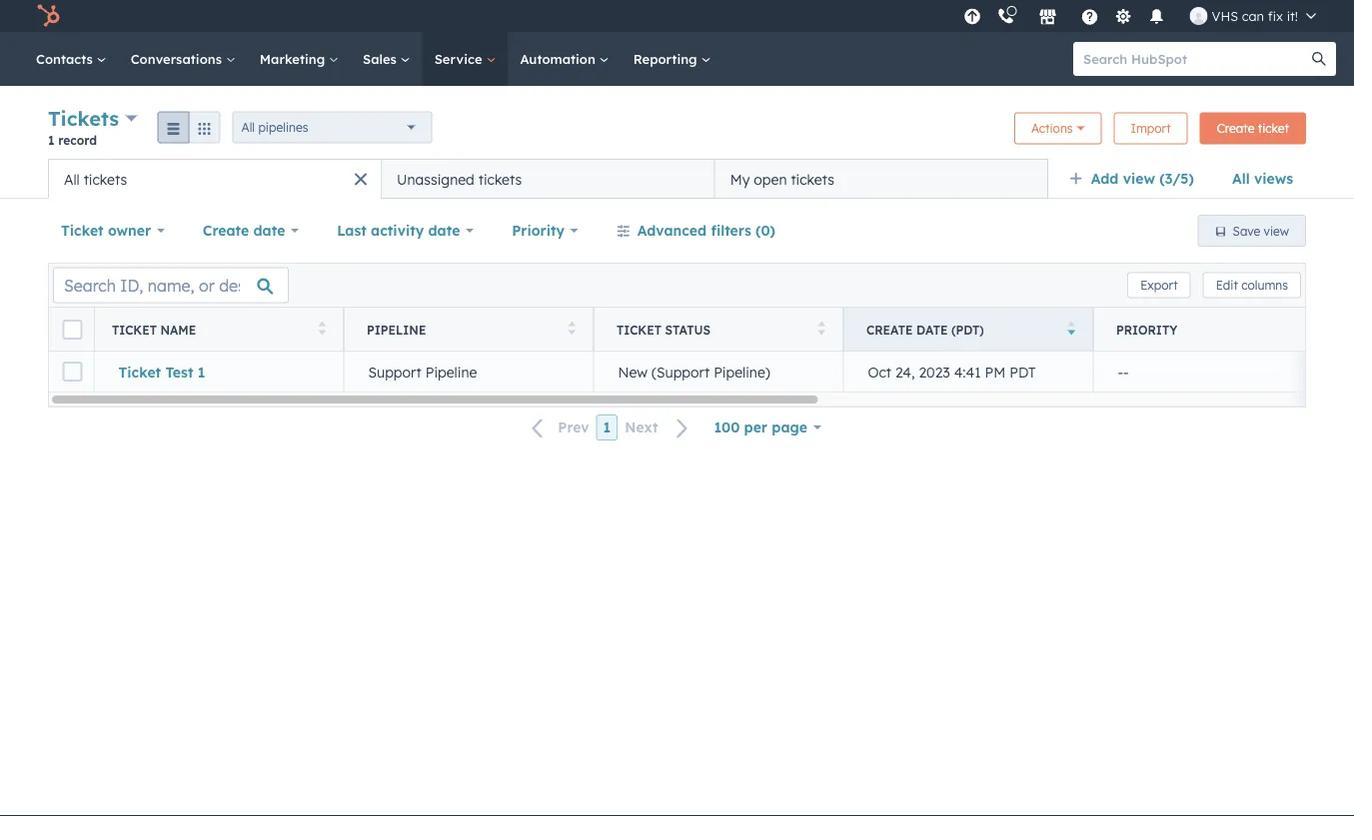 Task type: vqa. For each thing, say whether or not it's contained in the screenshot.
Last activity date
yes



Task type: locate. For each thing, give the bounding box(es) containing it.
conversations
[[131, 50, 226, 67]]

0 vertical spatial 1
[[48, 132, 54, 147]]

press to sort. element for ticket status
[[818, 321, 826, 338]]

2 horizontal spatial 1
[[603, 419, 611, 436]]

descending sort. press to sort ascending. element
[[1068, 321, 1076, 338]]

1 horizontal spatial all
[[241, 120, 255, 135]]

1 horizontal spatial create
[[867, 322, 913, 337]]

next
[[625, 419, 658, 437]]

press to sort. element
[[318, 321, 326, 338], [568, 321, 576, 338], [818, 321, 826, 338]]

support
[[368, 363, 422, 381]]

ticket left "owner"
[[61, 222, 104, 239]]

ticket inside popup button
[[61, 222, 104, 239]]

ticket left name
[[112, 322, 157, 337]]

it!
[[1287, 7, 1299, 24]]

priority down unassigned tickets button at the top
[[512, 222, 565, 239]]

view
[[1123, 170, 1156, 187], [1264, 223, 1290, 238]]

1 vertical spatial pipeline
[[426, 363, 477, 381]]

1 horizontal spatial press to sort. image
[[818, 321, 826, 335]]

pipeline up support in the left top of the page
[[367, 322, 426, 337]]

tickets for all tickets
[[84, 170, 127, 188]]

hubspot image
[[36, 4, 60, 28]]

save view
[[1233, 223, 1290, 238]]

pipeline right support in the left top of the page
[[426, 363, 477, 381]]

ticket up new
[[617, 322, 662, 337]]

2 - from the left
[[1124, 363, 1129, 381]]

0 horizontal spatial date
[[253, 222, 285, 239]]

date for create date (pdt)
[[917, 322, 948, 337]]

2 horizontal spatial press to sort. element
[[818, 321, 826, 338]]

0 horizontal spatial tickets
[[84, 170, 127, 188]]

2 vertical spatial create
[[867, 322, 913, 337]]

search image
[[1313, 52, 1327, 66]]

0 horizontal spatial priority
[[512, 222, 565, 239]]

sales
[[363, 50, 401, 67]]

0 horizontal spatial create
[[203, 222, 249, 239]]

1 horizontal spatial date
[[428, 222, 460, 239]]

ticket inside the ticket test 1 preview support pipeline
[[118, 363, 161, 381]]

ticket
[[1258, 121, 1290, 136]]

priority
[[512, 222, 565, 239], [1117, 322, 1178, 337]]

ticket status
[[617, 322, 711, 337]]

all left "views"
[[1233, 170, 1250, 187]]

all down 1 record
[[64, 170, 80, 188]]

2 horizontal spatial all
[[1233, 170, 1250, 187]]

2 horizontal spatial create
[[1217, 121, 1255, 136]]

(support
[[652, 363, 710, 381]]

(0)
[[756, 222, 776, 239]]

create inside button
[[1217, 121, 1255, 136]]

2 horizontal spatial date
[[917, 322, 948, 337]]

100 per page button
[[701, 408, 834, 448]]

ticket for ticket owner
[[61, 222, 104, 239]]

1 horizontal spatial press to sort. element
[[568, 321, 576, 338]]

view right "save"
[[1264, 223, 1290, 238]]

vhs can fix it! menu
[[958, 0, 1331, 32]]

2 tickets from the left
[[479, 170, 522, 188]]

notifications image
[[1148, 9, 1166, 27]]

date for create date
[[253, 222, 285, 239]]

notifications button
[[1140, 0, 1174, 32]]

all
[[241, 120, 255, 135], [1233, 170, 1250, 187], [64, 170, 80, 188]]

calling icon image
[[997, 8, 1015, 26]]

export button
[[1128, 272, 1191, 298]]

ticket
[[61, 222, 104, 239], [112, 322, 157, 337], [617, 322, 662, 337], [118, 363, 161, 381]]

last
[[337, 222, 367, 239]]

all left 'pipelines'
[[241, 120, 255, 135]]

create inside "popup button"
[[203, 222, 249, 239]]

1 horizontal spatial view
[[1264, 223, 1290, 238]]

new (support pipeline)
[[618, 363, 771, 381]]

activity
[[371, 222, 424, 239]]

create up oct
[[867, 322, 913, 337]]

create ticket button
[[1200, 112, 1307, 144]]

1 inside tickets banner
[[48, 132, 54, 147]]

date down 'all tickets' button
[[253, 222, 285, 239]]

1
[[48, 132, 54, 147], [198, 363, 205, 381], [603, 419, 611, 436]]

1 horizontal spatial 1
[[198, 363, 205, 381]]

ticket left test
[[118, 363, 161, 381]]

date right activity
[[428, 222, 460, 239]]

0 vertical spatial pipeline
[[367, 322, 426, 337]]

1 right test
[[198, 363, 205, 381]]

1 vertical spatial priority
[[1117, 322, 1178, 337]]

1 tickets from the left
[[84, 170, 127, 188]]

1 vertical spatial 1
[[198, 363, 205, 381]]

automation link
[[508, 32, 622, 86]]

create down 'all tickets' button
[[203, 222, 249, 239]]

tickets down record
[[84, 170, 127, 188]]

export
[[1141, 278, 1178, 293]]

1 right prev
[[603, 419, 611, 436]]

automation
[[520, 50, 600, 67]]

2 press to sort. image from the left
[[818, 321, 826, 335]]

all views
[[1233, 170, 1294, 187]]

unassigned tickets button
[[381, 159, 715, 199]]

0 horizontal spatial view
[[1123, 170, 1156, 187]]

press to sort. image
[[568, 321, 576, 335]]

save
[[1233, 223, 1261, 238]]

per
[[744, 419, 768, 436]]

vhs can fix it! button
[[1178, 0, 1329, 32]]

view inside popup button
[[1123, 170, 1156, 187]]

add
[[1091, 170, 1119, 187]]

marketplaces button
[[1027, 0, 1069, 32]]

marketing
[[260, 50, 329, 67]]

advanced filters (0)
[[638, 222, 776, 239]]

all inside "popup button"
[[241, 120, 255, 135]]

eloise francis image
[[1190, 7, 1208, 25]]

edit columns button
[[1203, 272, 1302, 298]]

create left ticket
[[1217, 121, 1255, 136]]

tickets
[[48, 106, 119, 131]]

advanced filters (0) button
[[604, 211, 789, 251]]

add view (3/5) button
[[1056, 159, 1220, 199]]

100
[[714, 419, 740, 436]]

prev button
[[520, 415, 596, 441]]

0 vertical spatial view
[[1123, 170, 1156, 187]]

pm
[[985, 363, 1006, 381]]

1 left record
[[48, 132, 54, 147]]

tickets right open at the right of the page
[[791, 170, 835, 188]]

filters
[[711, 222, 752, 239]]

edit columns
[[1216, 278, 1289, 293]]

tickets inside button
[[479, 170, 522, 188]]

view for add
[[1123, 170, 1156, 187]]

press to sort. element for pipeline
[[568, 321, 576, 338]]

tickets right unassigned
[[479, 170, 522, 188]]

priority down export
[[1117, 322, 1178, 337]]

0 horizontal spatial 1
[[48, 132, 54, 147]]

1 vertical spatial create
[[203, 222, 249, 239]]

group inside tickets banner
[[158, 111, 220, 143]]

0 horizontal spatial press to sort. image
[[318, 321, 326, 335]]

settings link
[[1111, 5, 1136, 26]]

2023
[[919, 363, 950, 381]]

0 vertical spatial priority
[[512, 222, 565, 239]]

descending sort. press to sort ascending. image
[[1068, 321, 1076, 335]]

date inside create date "popup button"
[[253, 222, 285, 239]]

0 horizontal spatial press to sort. element
[[318, 321, 326, 338]]

last activity date button
[[324, 211, 487, 251]]

view right add
[[1123, 170, 1156, 187]]

search button
[[1303, 42, 1337, 76]]

all for all views
[[1233, 170, 1250, 187]]

contacts
[[36, 50, 97, 67]]

ticket for ticket status
[[617, 322, 662, 337]]

view inside 'button'
[[1264, 223, 1290, 238]]

1 horizontal spatial tickets
[[479, 170, 522, 188]]

2 vertical spatial 1
[[603, 419, 611, 436]]

2 horizontal spatial tickets
[[791, 170, 835, 188]]

1 inside button
[[603, 419, 611, 436]]

date
[[253, 222, 285, 239], [428, 222, 460, 239], [917, 322, 948, 337]]

group
[[158, 111, 220, 143]]

3 press to sort. element from the left
[[818, 321, 826, 338]]

add view (3/5)
[[1091, 170, 1195, 187]]

3 tickets from the left
[[791, 170, 835, 188]]

1 vertical spatial view
[[1264, 223, 1290, 238]]

date left (pdt)
[[917, 322, 948, 337]]

my open tickets
[[730, 170, 835, 188]]

pipeline inside the ticket test 1 preview support pipeline
[[426, 363, 477, 381]]

0 horizontal spatial all
[[64, 170, 80, 188]]

hubspot link
[[24, 4, 75, 28]]

2 press to sort. element from the left
[[568, 321, 576, 338]]

1 press to sort. image from the left
[[318, 321, 326, 335]]

unassigned tickets
[[397, 170, 522, 188]]

preview button
[[319, 372, 389, 398]]

sales link
[[351, 32, 423, 86]]

all tickets
[[64, 170, 127, 188]]

tickets
[[84, 170, 127, 188], [479, 170, 522, 188], [791, 170, 835, 188]]

press to sort. image
[[318, 321, 326, 335], [818, 321, 826, 335]]

all inside button
[[64, 170, 80, 188]]

press to sort. image for 'press to sort.' element associated with ticket status
[[818, 321, 826, 335]]

0 vertical spatial create
[[1217, 121, 1255, 136]]

marketing link
[[248, 32, 351, 86]]

100 per page
[[714, 419, 808, 436]]

pipeline)
[[714, 363, 771, 381]]



Task type: describe. For each thing, give the bounding box(es) containing it.
unassigned
[[397, 170, 475, 188]]

record
[[58, 132, 97, 147]]

ticket test 1 preview support pipeline
[[118, 363, 477, 392]]

import button
[[1114, 112, 1188, 144]]

prev
[[558, 419, 589, 437]]

1 for 1 record
[[48, 132, 54, 147]]

support pipeline button
[[344, 352, 594, 392]]

status
[[665, 322, 711, 337]]

all for all tickets
[[64, 170, 80, 188]]

1 button
[[596, 415, 618, 441]]

all views link
[[1220, 159, 1307, 199]]

oct 24, 2023 4:41 pm pdt
[[868, 363, 1036, 381]]

1 for 1
[[603, 419, 611, 436]]

test
[[165, 363, 193, 381]]

ticket test 1 link
[[118, 363, 319, 381]]

import
[[1131, 121, 1171, 136]]

help image
[[1081, 9, 1099, 27]]

owner
[[108, 222, 151, 239]]

columns
[[1242, 278, 1289, 293]]

my
[[730, 170, 750, 188]]

1 inside the ticket test 1 preview support pipeline
[[198, 363, 205, 381]]

ticket owner button
[[48, 211, 178, 251]]

marketplaces image
[[1039, 9, 1057, 27]]

reporting link
[[622, 32, 723, 86]]

priority inside popup button
[[512, 222, 565, 239]]

all pipelines button
[[232, 111, 432, 143]]

1 press to sort. element from the left
[[318, 321, 326, 338]]

create for create ticket
[[1217, 121, 1255, 136]]

-- button
[[1094, 352, 1344, 392]]

can
[[1242, 7, 1265, 24]]

views
[[1255, 170, 1294, 187]]

create date button
[[190, 211, 312, 251]]

priority button
[[499, 211, 592, 251]]

actions
[[1032, 121, 1073, 136]]

oct 24, 2023 4:41 pm pdt button
[[844, 352, 1094, 392]]

ticket for ticket name
[[112, 322, 157, 337]]

create ticket
[[1217, 121, 1290, 136]]

1 - from the left
[[1118, 363, 1124, 381]]

pagination navigation
[[520, 415, 701, 441]]

create date
[[203, 222, 285, 239]]

all tickets button
[[48, 159, 381, 199]]

(3/5)
[[1160, 170, 1195, 187]]

reporting
[[634, 50, 701, 67]]

date inside last activity date popup button
[[428, 222, 460, 239]]

Search ID, name, or description search field
[[53, 267, 289, 303]]

tickets banner
[[48, 104, 1307, 159]]

all pipelines
[[241, 120, 308, 135]]

service
[[435, 50, 486, 67]]

advanced
[[638, 222, 707, 239]]

1 horizontal spatial priority
[[1117, 322, 1178, 337]]

create for create date (pdt)
[[867, 322, 913, 337]]

save view button
[[1198, 215, 1307, 247]]

ticket owner
[[61, 222, 151, 239]]

1 record
[[48, 132, 97, 147]]

24,
[[896, 363, 915, 381]]

4:41
[[954, 363, 981, 381]]

oct
[[868, 363, 892, 381]]

help button
[[1073, 0, 1107, 32]]

my open tickets button
[[715, 159, 1048, 199]]

Search HubSpot search field
[[1074, 42, 1319, 76]]

press to sort. image for 3rd 'press to sort.' element from right
[[318, 321, 326, 335]]

new (support pipeline) button
[[594, 352, 844, 392]]

all for all pipelines
[[241, 120, 255, 135]]

settings image
[[1115, 8, 1133, 26]]

edit
[[1216, 278, 1238, 293]]

upgrade image
[[964, 8, 982, 26]]

vhs can fix it!
[[1212, 7, 1299, 24]]

new
[[618, 363, 648, 381]]

tickets for unassigned tickets
[[479, 170, 522, 188]]

pdt
[[1010, 363, 1036, 381]]

open
[[754, 170, 787, 188]]

actions button
[[1015, 112, 1102, 144]]

create for create date
[[203, 222, 249, 239]]

service link
[[423, 32, 508, 86]]

--
[[1118, 363, 1129, 381]]

next button
[[618, 415, 701, 441]]

tickets button
[[48, 104, 138, 133]]

preview
[[332, 377, 376, 392]]

name
[[160, 322, 196, 337]]

page
[[772, 419, 808, 436]]

last activity date
[[337, 222, 460, 239]]

contacts link
[[24, 32, 119, 86]]

view for save
[[1264, 223, 1290, 238]]

fix
[[1268, 7, 1284, 24]]



